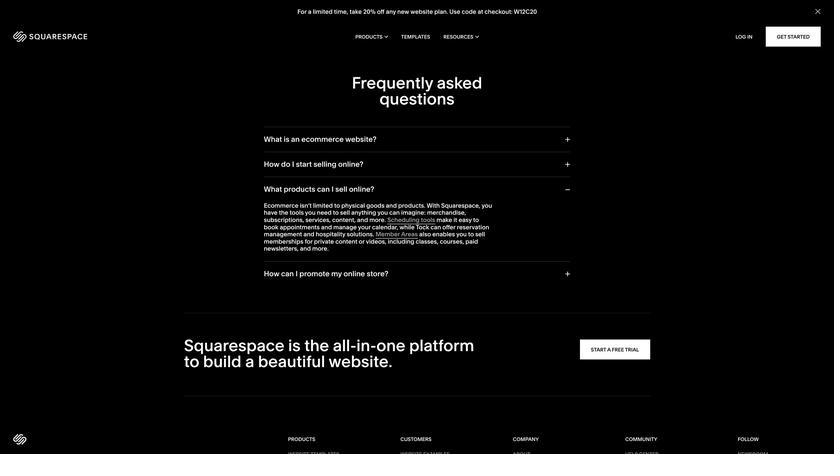 Task type: describe. For each thing, give the bounding box(es) containing it.
how can i promote my online store?
[[264, 270, 389, 279]]

products inside 'button'
[[356, 33, 383, 40]]

take
[[350, 8, 362, 15]]

hospitality
[[316, 231, 346, 238]]

tock
[[416, 223, 430, 231]]

all‑in‑one
[[333, 336, 406, 356]]

offer
[[443, 223, 456, 231]]

questions
[[380, 89, 455, 109]]

sell inside the ecommerce isn't limited to physical goods and products. with squarespace, you have the tools you need to sell anything you can imagine: merchandise, subscriptions, services, content, and more.
[[340, 209, 350, 217]]

physical
[[342, 202, 365, 210]]

free
[[613, 347, 625, 353]]

store?
[[367, 270, 389, 279]]

to inside squarespace is the all‑in‑one platform to build a beautiful website.
[[184, 352, 200, 372]]

you left "need"
[[305, 209, 316, 217]]

my
[[332, 270, 342, 279]]

follow
[[739, 437, 760, 443]]

have
[[264, 209, 278, 217]]

more. inside the ecommerce isn't limited to physical goods and products. with squarespace, you have the tools you need to sell anything you can imagine: merchandise, subscriptions, services, content, and more.
[[370, 216, 386, 224]]

ecommerce
[[302, 135, 344, 144]]

use
[[450, 8, 461, 15]]

grow
[[442, 14, 461, 23]]

services,
[[306, 216, 331, 224]]

products
[[284, 185, 316, 194]]

squarespace
[[184, 336, 285, 356]]

grow your online store with
[[442, 14, 539, 23]]

trial
[[626, 347, 640, 353]]

limited for a
[[313, 8, 333, 15]]

what is an ecommerce website?
[[264, 135, 377, 144]]

get started link
[[767, 27, 822, 47]]

products.
[[399, 202, 426, 210]]

start a free trial link
[[581, 340, 651, 360]]

templates
[[402, 33, 431, 40]]

products button
[[356, 23, 388, 50]]

merchandise,
[[428, 209, 467, 217]]

log             in link
[[736, 33, 753, 40]]

while
[[400, 223, 415, 231]]

do
[[281, 160, 291, 169]]

new
[[398, 8, 409, 15]]

for
[[298, 8, 307, 15]]

make
[[437, 216, 453, 224]]

1 horizontal spatial your
[[462, 14, 478, 23]]

memberships
[[264, 238, 304, 246]]

checkout:
[[485, 8, 513, 15]]

for a limited time, take 20% off any new website plan. use code at checkout: w12c20
[[298, 8, 537, 15]]

make it easy to book appointments and manage your calendar, while tock can offer reservation management and hospitality solutions.
[[264, 216, 490, 238]]

beautiful
[[258, 352, 326, 372]]

start a free trial
[[592, 347, 640, 353]]

appointments
[[280, 223, 320, 231]]

to for sell
[[469, 231, 474, 238]]

1 vertical spatial products
[[288, 437, 316, 443]]

1 vertical spatial online
[[344, 270, 365, 279]]

website
[[411, 8, 433, 15]]

book
[[264, 223, 279, 231]]

build
[[203, 352, 242, 372]]

1 squarespace logo image from the top
[[13, 31, 87, 42]]

and right goods
[[386, 202, 397, 210]]

in
[[748, 33, 753, 40]]

to for physical
[[335, 202, 340, 210]]

tools inside the ecommerce isn't limited to physical goods and products. with squarespace, you have the tools you need to sell anything you can imagine: merchandise, subscriptions, services, content, and more.
[[290, 209, 304, 217]]

start
[[296, 160, 312, 169]]

sell for memberships
[[476, 231, 486, 238]]

or
[[359, 238, 365, 246]]

with
[[522, 14, 537, 23]]

any
[[386, 8, 396, 15]]

w12c20
[[514, 8, 537, 15]]

what for what products can i sell online?
[[264, 185, 282, 194]]

for
[[305, 238, 313, 246]]

isn't
[[300, 202, 312, 210]]

at
[[478, 8, 484, 15]]

log
[[736, 33, 747, 40]]

code
[[462, 8, 477, 15]]

time,
[[334, 8, 348, 15]]

main content containing frequently asked questions
[[0, 0, 835, 397]]

scheduling
[[388, 216, 420, 224]]

scheduling tools
[[388, 216, 436, 224]]

0 vertical spatial online
[[480, 14, 501, 23]]

videos,
[[366, 238, 387, 246]]

can up "need"
[[317, 185, 330, 194]]

member areas
[[376, 231, 418, 238]]

online? for what products can i sell online?
[[349, 185, 375, 194]]

a for for
[[308, 8, 312, 15]]

your inside make it easy to book appointments and manage your calendar, while tock can offer reservation management and hospitality solutions.
[[358, 223, 371, 231]]

calendar,
[[372, 223, 399, 231]]

solutions.
[[347, 231, 375, 238]]

also
[[420, 231, 431, 238]]

can inside make it easy to book appointments and manage your calendar, while tock can offer reservation management and hospitality solutions.
[[431, 223, 441, 231]]

company
[[513, 437, 539, 443]]

started
[[789, 33, 811, 40]]

areas
[[402, 231, 418, 238]]

website.
[[329, 352, 393, 372]]



Task type: locate. For each thing, give the bounding box(es) containing it.
a
[[308, 8, 312, 15], [608, 347, 611, 353], [245, 352, 255, 372]]

management
[[264, 231, 302, 238]]

start
[[592, 347, 607, 353]]

1 what from the top
[[264, 135, 282, 144]]

easy
[[459, 216, 472, 224]]

i left promote
[[296, 270, 298, 279]]

it
[[454, 216, 458, 224]]

and down "need"
[[321, 223, 332, 231]]

to inside make it easy to book appointments and manage your calendar, while tock can offer reservation management and hospitality solutions.
[[474, 216, 479, 224]]

sell up manage
[[340, 209, 350, 217]]

frequently
[[352, 73, 434, 93]]

what up ecommerce
[[264, 185, 282, 194]]

0 horizontal spatial tools
[[290, 209, 304, 217]]

ecommerce isn't limited to physical goods and products. with squarespace, you have the tools you need to sell anything you can imagine: merchandise, subscriptions, services, content, and more.
[[264, 202, 493, 224]]

including
[[388, 238, 415, 246]]

and inside also enables you to sell memberships for private content or videos, including classes, courses, paid newsletters, and more.
[[300, 245, 311, 253]]

i
[[292, 160, 295, 169], [332, 185, 334, 194], [296, 270, 298, 279]]

0 horizontal spatial the
[[279, 209, 289, 217]]

tools up the appointments
[[290, 209, 304, 217]]

squarespace logo image
[[13, 31, 87, 42], [13, 435, 27, 445]]

is for what
[[284, 135, 290, 144]]

how for how do i start selling online?
[[264, 160, 280, 169]]

0 horizontal spatial more.
[[313, 245, 329, 253]]

how down newsletters,
[[264, 270, 280, 279]]

sell right courses, at the right
[[476, 231, 486, 238]]

0 vertical spatial limited
[[313, 8, 333, 15]]

online?
[[339, 160, 364, 169], [349, 185, 375, 194]]

ecommerce
[[264, 202, 299, 210]]

limited for isn't
[[313, 202, 333, 210]]

plan.
[[435, 8, 448, 15]]

1 how from the top
[[264, 160, 280, 169]]

what left the an
[[264, 135, 282, 144]]

1 vertical spatial how
[[264, 270, 280, 279]]

customers
[[401, 437, 432, 443]]

tools up also
[[421, 216, 436, 224]]

member areas link
[[376, 231, 418, 239]]

to inside also enables you to sell memberships for private content or videos, including classes, courses, paid newsletters, and more.
[[469, 231, 474, 238]]

more. down the hospitality
[[313, 245, 329, 253]]

0 horizontal spatial online
[[344, 270, 365, 279]]

you up reservation
[[482, 202, 493, 210]]

newsletters,
[[264, 245, 299, 253]]

your down anything
[[358, 223, 371, 231]]

what products can i sell online?
[[264, 185, 375, 194]]

2 vertical spatial i
[[296, 270, 298, 279]]

and up solutions.
[[358, 216, 368, 224]]

limited inside the ecommerce isn't limited to physical goods and products. with squarespace, you have the tools you need to sell anything you can imagine: merchandise, subscriptions, services, content, and more.
[[313, 202, 333, 210]]

1 horizontal spatial tools
[[421, 216, 436, 224]]

a inside squarespace is the all‑in‑one platform to build a beautiful website.
[[245, 352, 255, 372]]

member
[[376, 231, 400, 238]]

can inside the ecommerce isn't limited to physical goods and products. with squarespace, you have the tools you need to sell anything you can imagine: merchandise, subscriptions, services, content, and more.
[[390, 209, 400, 217]]

2 horizontal spatial i
[[332, 185, 334, 194]]

and left 'private'
[[300, 245, 311, 253]]

1 vertical spatial what
[[264, 185, 282, 194]]

a for start
[[608, 347, 611, 353]]

courses,
[[440, 238, 465, 246]]

sell inside also enables you to sell memberships for private content or videos, including classes, courses, paid newsletters, and more.
[[476, 231, 486, 238]]

you up calendar,
[[378, 209, 388, 217]]

20%
[[363, 8, 376, 15]]

1 horizontal spatial the
[[305, 336, 329, 356]]

scheduling tools link
[[388, 216, 436, 225]]

squarespace is the all‑in‑one platform to build a beautiful website.
[[184, 336, 475, 372]]

manage
[[334, 223, 357, 231]]

sell for online?
[[336, 185, 348, 194]]

0 horizontal spatial i
[[292, 160, 295, 169]]

with
[[427, 202, 440, 210]]

content,
[[333, 216, 356, 224]]

anything
[[352, 209, 377, 217]]

can up calendar,
[[390, 209, 400, 217]]

your left at
[[462, 14, 478, 23]]

limited left time,
[[313, 8, 333, 15]]

0 vertical spatial sell
[[336, 185, 348, 194]]

resources
[[444, 33, 474, 40]]

1 horizontal spatial more.
[[370, 216, 386, 224]]

website?
[[346, 135, 377, 144]]

0 horizontal spatial products
[[288, 437, 316, 443]]

an
[[291, 135, 300, 144]]

classes,
[[416, 238, 439, 246]]

1 horizontal spatial a
[[308, 8, 312, 15]]

resources button
[[444, 23, 479, 50]]

and
[[386, 202, 397, 210], [358, 216, 368, 224], [321, 223, 332, 231], [304, 231, 315, 238], [300, 245, 311, 253]]

1 vertical spatial squarespace logo image
[[13, 435, 27, 445]]

1 vertical spatial i
[[332, 185, 334, 194]]

is inside squarespace is the all‑in‑one platform to build a beautiful website.
[[289, 336, 301, 356]]

1 vertical spatial online?
[[349, 185, 375, 194]]

0 vertical spatial how
[[264, 160, 280, 169]]

1 vertical spatial is
[[289, 336, 301, 356]]

private
[[314, 238, 334, 246]]

products
[[356, 33, 383, 40], [288, 437, 316, 443]]

1 vertical spatial more.
[[313, 245, 329, 253]]

off
[[377, 8, 385, 15]]

subscriptions,
[[264, 216, 304, 224]]

to for book
[[474, 216, 479, 224]]

how left do
[[264, 160, 280, 169]]

is
[[284, 135, 290, 144], [289, 336, 301, 356]]

1 horizontal spatial products
[[356, 33, 383, 40]]

promote
[[300, 270, 330, 279]]

2 horizontal spatial a
[[608, 347, 611, 353]]

2 squarespace logo link from the top
[[13, 433, 288, 447]]

can
[[317, 185, 330, 194], [390, 209, 400, 217], [431, 223, 441, 231], [281, 270, 294, 279]]

and down services,
[[304, 231, 315, 238]]

0 vertical spatial the
[[279, 209, 289, 217]]

paid
[[466, 238, 479, 246]]

sell
[[336, 185, 348, 194], [340, 209, 350, 217], [476, 231, 486, 238]]

0 vertical spatial more.
[[370, 216, 386, 224]]

get started
[[778, 33, 811, 40]]

your
[[462, 14, 478, 23], [358, 223, 371, 231]]

how do i start selling online?
[[264, 160, 364, 169]]

need
[[317, 209, 332, 217]]

1 vertical spatial squarespace logo link
[[13, 433, 288, 447]]

0 vertical spatial what
[[264, 135, 282, 144]]

platform
[[410, 336, 475, 356]]

imagine:
[[402, 209, 426, 217]]

goods
[[367, 202, 385, 210]]

more. inside also enables you to sell memberships for private content or videos, including classes, courses, paid newsletters, and more.
[[313, 245, 329, 253]]

2 vertical spatial sell
[[476, 231, 486, 238]]

online? up physical
[[349, 185, 375, 194]]

main content
[[0, 0, 835, 397]]

the inside the ecommerce isn't limited to physical goods and products. with squarespace, you have the tools you need to sell anything you can imagine: merchandise, subscriptions, services, content, and more.
[[279, 209, 289, 217]]

can down newsletters,
[[281, 270, 294, 279]]

i for start
[[292, 160, 295, 169]]

online
[[480, 14, 501, 23], [344, 270, 365, 279]]

a right "for"
[[308, 8, 312, 15]]

reservation
[[457, 223, 490, 231]]

squarespace,
[[442, 202, 481, 210]]

also enables you to sell memberships for private content or videos, including classes, courses, paid newsletters, and more.
[[264, 231, 486, 253]]

online left the "store"
[[480, 14, 501, 23]]

i right do
[[292, 160, 295, 169]]

1 horizontal spatial i
[[296, 270, 298, 279]]

log             in
[[736, 33, 753, 40]]

online? for how do i start selling online?
[[339, 160, 364, 169]]

1 horizontal spatial online
[[480, 14, 501, 23]]

online? right selling
[[339, 160, 364, 169]]

limited up services,
[[313, 202, 333, 210]]

community
[[626, 437, 658, 443]]

0 vertical spatial squarespace logo image
[[13, 31, 87, 42]]

0 vertical spatial products
[[356, 33, 383, 40]]

1 vertical spatial your
[[358, 223, 371, 231]]

a left free
[[608, 347, 611, 353]]

is for squarespace
[[289, 336, 301, 356]]

online right my
[[344, 270, 365, 279]]

you inside also enables you to sell memberships for private content or videos, including classes, courses, paid newsletters, and more.
[[457, 231, 467, 238]]

sell up physical
[[336, 185, 348, 194]]

what for what is an ecommerce website?
[[264, 135, 282, 144]]

how for how can i promote my online store?
[[264, 270, 280, 279]]

0 horizontal spatial a
[[245, 352, 255, 372]]

what
[[264, 135, 282, 144], [264, 185, 282, 194]]

1 vertical spatial the
[[305, 336, 329, 356]]

0 horizontal spatial your
[[358, 223, 371, 231]]

content
[[336, 238, 358, 246]]

0 vertical spatial is
[[284, 135, 290, 144]]

0 vertical spatial your
[[462, 14, 478, 23]]

templates link
[[402, 23, 431, 50]]

2 what from the top
[[264, 185, 282, 194]]

you right the offer
[[457, 231, 467, 238]]

limited
[[313, 8, 333, 15], [313, 202, 333, 210]]

1 vertical spatial sell
[[340, 209, 350, 217]]

squarespace logo link
[[13, 31, 175, 42], [13, 433, 288, 447]]

to
[[335, 202, 340, 210], [333, 209, 339, 217], [474, 216, 479, 224], [469, 231, 474, 238], [184, 352, 200, 372]]

0 vertical spatial online?
[[339, 160, 364, 169]]

0 vertical spatial i
[[292, 160, 295, 169]]

0 vertical spatial squarespace logo link
[[13, 31, 175, 42]]

i for promote
[[296, 270, 298, 279]]

2 how from the top
[[264, 270, 280, 279]]

a right build
[[245, 352, 255, 372]]

store
[[503, 14, 521, 23]]

1 squarespace logo link from the top
[[13, 31, 175, 42]]

1 vertical spatial limited
[[313, 202, 333, 210]]

i up "need"
[[332, 185, 334, 194]]

selling
[[314, 160, 337, 169]]

can left the offer
[[431, 223, 441, 231]]

more.
[[370, 216, 386, 224], [313, 245, 329, 253]]

enables
[[433, 231, 455, 238]]

the inside squarespace is the all‑in‑one platform to build a beautiful website.
[[305, 336, 329, 356]]

more. down goods
[[370, 216, 386, 224]]

2 squarespace logo image from the top
[[13, 435, 27, 445]]



Task type: vqa. For each thing, say whether or not it's contained in the screenshot.
"SELL ANYTHING"
no



